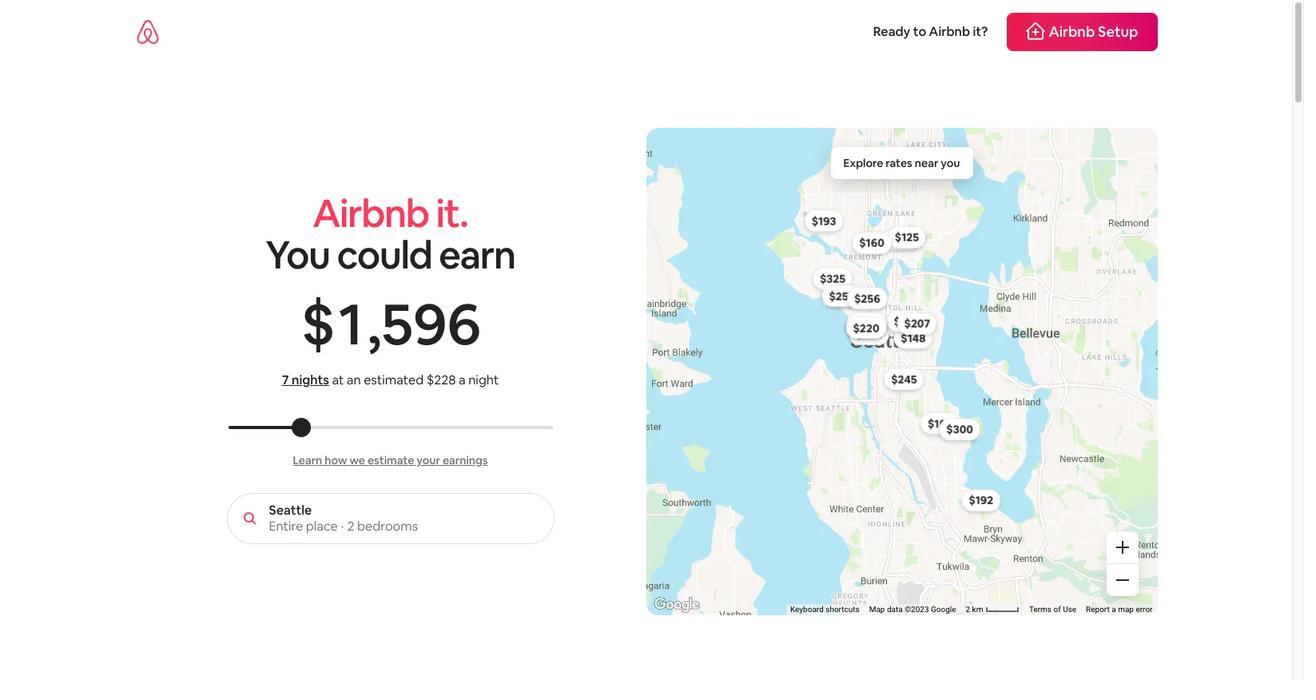 Task type: vqa. For each thing, say whether or not it's contained in the screenshot.
'could'
yes



Task type: locate. For each thing, give the bounding box(es) containing it.
0 horizontal spatial 2
[[347, 518, 354, 535]]

2 left km at bottom right
[[966, 605, 970, 614]]

report a map error link
[[1086, 605, 1153, 614]]

keyboard
[[790, 605, 824, 614]]

$220 button
[[846, 315, 887, 337], [846, 317, 886, 339]]

data
[[887, 605, 903, 614]]

0 horizontal spatial airbnb
[[313, 189, 429, 238]]

1 horizontal spatial $212 button
[[886, 310, 925, 332]]

$256 button
[[847, 287, 887, 310]]

None range field
[[228, 426, 553, 429]]

a right $228
[[459, 372, 466, 388]]

7 nights button
[[282, 372, 329, 389]]

it.
[[436, 189, 468, 238]]

$148 button
[[893, 327, 933, 349]]

map data ©2023 google
[[869, 605, 956, 614]]

ready to airbnb it?
[[873, 23, 988, 40]]

a left "map"
[[1112, 605, 1116, 614]]

google
[[931, 605, 956, 614]]

$192
[[968, 493, 993, 508]]

near
[[915, 156, 938, 170]]

2 horizontal spatial airbnb
[[1049, 22, 1095, 41]]

earnings
[[443, 453, 488, 467]]

1 $220 button from the top
[[846, 315, 887, 337]]

©2023
[[905, 605, 929, 614]]

night
[[468, 372, 499, 388]]

$160
[[859, 236, 884, 250], [835, 288, 860, 303]]

1 horizontal spatial 2
[[966, 605, 970, 614]]

1
[[339, 286, 362, 361]]

$212
[[894, 314, 918, 328], [853, 319, 877, 333]]

a
[[459, 372, 466, 388], [1112, 605, 1116, 614]]

$207 button
[[897, 312, 937, 335]]

airbnb inside airbnb it. you could earn
[[313, 189, 429, 238]]

airbnb for airbnb setup
[[1049, 22, 1095, 41]]

$192 button
[[961, 489, 1000, 512]]

seattle
[[269, 502, 312, 519]]

zoom out image
[[1116, 574, 1129, 587]]

$160 button
[[852, 232, 891, 254], [828, 284, 867, 307]]

$300 button
[[939, 418, 980, 441]]

airbnb
[[1049, 22, 1095, 41], [929, 23, 970, 40], [313, 189, 429, 238]]

google image
[[650, 595, 703, 615]]

nights
[[292, 372, 329, 388]]

$
[[301, 286, 333, 361]]

1 vertical spatial 2
[[966, 605, 970, 614]]

keyboard shortcuts button
[[790, 604, 860, 615]]

at
[[332, 372, 344, 388]]

$245
[[891, 372, 917, 386]]

$256
[[854, 291, 880, 306]]

0 horizontal spatial $212
[[853, 319, 877, 333]]

ready
[[873, 23, 910, 40]]

2 right the ·
[[347, 518, 354, 535]]

place
[[306, 518, 338, 535]]

0 horizontal spatial $212 button
[[845, 315, 884, 337]]

map
[[1118, 605, 1134, 614]]

1 vertical spatial a
[[1112, 605, 1116, 614]]

$245 button
[[884, 368, 924, 390]]

terms
[[1029, 605, 1052, 614]]

2 inside seattle entire place · 2 bedrooms
[[347, 518, 354, 535]]

$125 button
[[887, 226, 926, 248]]

,
[[367, 286, 380, 361]]

0 horizontal spatial a
[[459, 372, 466, 388]]

$228
[[426, 372, 456, 388]]

1 horizontal spatial airbnb
[[929, 23, 970, 40]]

setup
[[1098, 22, 1138, 41]]

$257 button
[[822, 285, 861, 307]]

$212 button
[[886, 310, 925, 332], [845, 315, 884, 337]]

1 vertical spatial $160 button
[[828, 284, 867, 307]]

seattle entire place · 2 bedrooms
[[269, 502, 418, 535]]

$204 button
[[848, 323, 889, 345]]

bedrooms
[[357, 518, 418, 535]]

$193
[[811, 214, 836, 228]]

0 vertical spatial a
[[459, 372, 466, 388]]

airbnb it. you could earn
[[266, 189, 515, 280]]

$110
[[890, 232, 913, 246]]

2 km
[[966, 605, 985, 614]]

estimate
[[367, 453, 414, 467]]

$212 inside $212 $204
[[853, 319, 877, 333]]

0 vertical spatial $160
[[859, 236, 884, 250]]

1 horizontal spatial $212
[[894, 314, 918, 328]]

2 km button
[[961, 604, 1024, 615]]

airbnb for airbnb it. you could earn
[[313, 189, 429, 238]]

7
[[282, 372, 289, 388]]

6
[[447, 286, 479, 361]]

$212 inside button
[[894, 314, 918, 328]]

$212 for $212
[[894, 314, 918, 328]]

airbnb homepage image
[[135, 19, 160, 45]]

$300
[[946, 422, 973, 437]]

we
[[350, 453, 365, 467]]

explore
[[843, 156, 883, 170]]

0 vertical spatial 2
[[347, 518, 354, 535]]

$220
[[853, 319, 880, 333], [853, 321, 879, 335]]



Task type: describe. For each thing, give the bounding box(es) containing it.
error
[[1136, 605, 1153, 614]]

·
[[341, 518, 344, 535]]

1 $220 from the top
[[853, 319, 880, 333]]

keyboard shortcuts
[[790, 605, 860, 614]]

1 vertical spatial $160
[[835, 288, 860, 303]]

$325
[[819, 271, 845, 286]]

you
[[941, 156, 960, 170]]

could
[[337, 230, 432, 280]]

map
[[869, 605, 885, 614]]

report
[[1086, 605, 1110, 614]]

explore rates near you button
[[831, 147, 973, 179]]

km
[[972, 605, 983, 614]]

learn how we estimate your earnings button
[[293, 453, 488, 467]]

airbnb setup
[[1049, 22, 1138, 41]]

$325 button
[[812, 267, 852, 290]]

$204
[[855, 327, 882, 341]]

your
[[417, 453, 440, 467]]

$212 $204
[[853, 319, 882, 341]]

estimated
[[364, 372, 424, 388]]

$193 button
[[804, 210, 843, 232]]

zoom in image
[[1116, 541, 1129, 554]]

$110 button
[[882, 228, 920, 250]]

terms of use
[[1029, 605, 1076, 614]]

2 $220 button from the top
[[846, 317, 886, 339]]

$148
[[900, 331, 925, 345]]

$257
[[829, 289, 854, 303]]

2 inside "button"
[[966, 605, 970, 614]]

report a map error
[[1086, 605, 1153, 614]]

$125
[[894, 230, 919, 244]]

$207
[[904, 316, 930, 331]]

shortcuts
[[826, 605, 860, 614]]

$338
[[853, 316, 879, 331]]

airbnb setup link
[[1007, 13, 1158, 51]]

rates
[[886, 156, 912, 170]]

learn
[[293, 453, 322, 467]]

use
[[1063, 605, 1076, 614]]

how
[[325, 453, 347, 467]]

1 horizontal spatial a
[[1112, 605, 1116, 614]]

$103 button
[[920, 412, 959, 435]]

map region
[[461, 85, 1279, 680]]

an
[[347, 372, 361, 388]]

it?
[[973, 23, 988, 40]]

9
[[414, 286, 446, 361]]

entire
[[269, 518, 303, 535]]

explore rates near you
[[843, 156, 960, 170]]

5
[[381, 286, 411, 361]]

7 nights at an estimated $228 a night
[[282, 372, 499, 388]]

0 vertical spatial $160 button
[[852, 232, 891, 254]]

2 $220 from the top
[[853, 321, 879, 335]]

learn how we estimate your earnings
[[293, 453, 488, 467]]

$212 for $212 $204
[[853, 319, 877, 333]]

$ 1 , 5 9 6
[[301, 286, 479, 361]]

earn
[[439, 230, 515, 280]]

of
[[1054, 605, 1061, 614]]

$103
[[927, 416, 952, 431]]

terms of use link
[[1029, 605, 1076, 614]]

you
[[266, 230, 330, 280]]

$338 button
[[846, 312, 887, 335]]

to
[[913, 23, 926, 40]]



